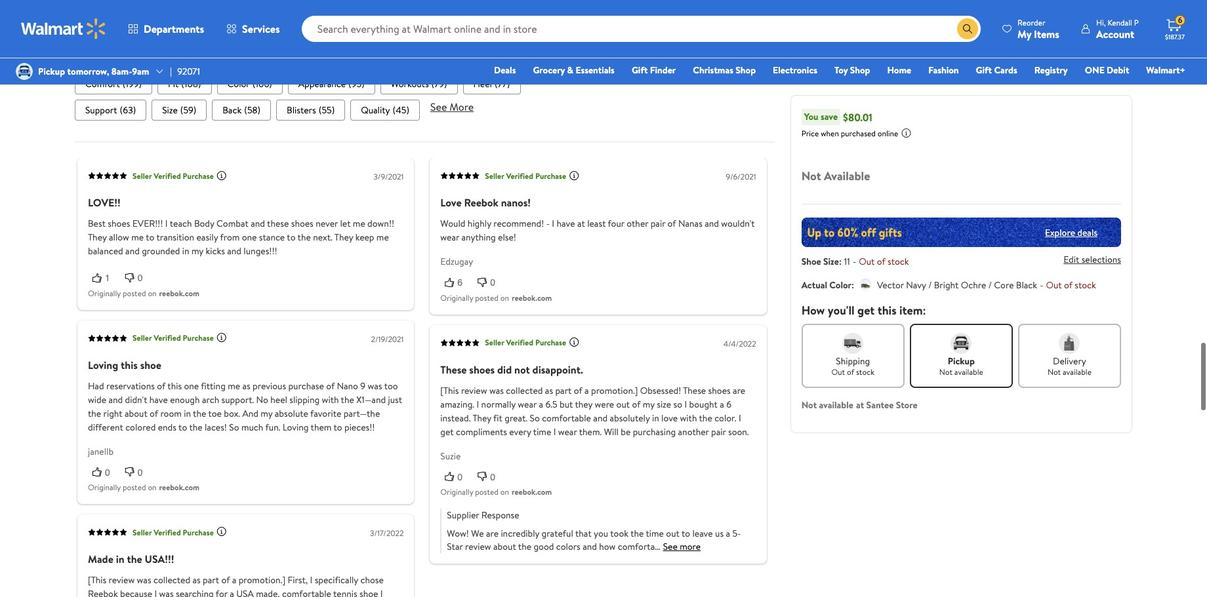 Task type: vqa. For each thing, say whether or not it's contained in the screenshot.
Custom Cakes dropdown button at top
no



Task type: describe. For each thing, give the bounding box(es) containing it.
originally down 1 button
[[88, 286, 121, 297]]

1 horizontal spatial at
[[857, 399, 865, 412]]

home
[[888, 64, 912, 77]]

in inside had reservations of this one fitting me as previous purchase of nano 9 was too wide and didn't have enough arch support. no heel slipping with the x1—and just the right about of room in the toe box.   and my absolute favorite part—the different colored ends to the laces! so much fun. loving them to pieces!!
[[184, 405, 191, 418]]

reebok.com for loving this shoe
[[159, 480, 200, 491]]

2 / from the left
[[989, 279, 992, 292]]

color (106)
[[227, 75, 272, 88]]

hi, kendall p account
[[1097, 17, 1140, 41]]

intent image for pickup image
[[951, 333, 972, 354]]

originally posted on reebok.com down 1
[[88, 286, 200, 297]]

in inside best shoes ever!!! i teach body combat and these shoes never let me down!! they allow me to transition easily from one stance to the next. they keep me balanced and grounded in my kicks and lunges!!!
[[182, 243, 189, 256]]

in right made
[[116, 550, 124, 565]]

0 vertical spatial stock
[[888, 255, 910, 268]]

them
[[311, 419, 332, 432]]

list item containing comfort
[[75, 71, 152, 92]]

comfortable inside [this review was collected as part of a promotion.] first, i specifically chose reebok because i was searching for a usa made, comfortable tennis shoe
[[282, 586, 331, 598]]

$80.01
[[844, 110, 873, 124]]

i right first,
[[310, 572, 313, 585]]

verified for love!!
[[154, 168, 181, 179]]

edit selections
[[1064, 254, 1122, 267]]

are inside supplier response wow! we are incredibly grateful that you took the time out to leave us a 5- star review about the good colors and how comforta...
[[486, 525, 499, 539]]

shoes right these
[[291, 215, 314, 228]]

purchase for love reebok nanos!
[[536, 168, 567, 179]]

color inside list
[[227, 75, 250, 88]]

vector
[[878, 279, 905, 292]]

out for shipping out of stock
[[832, 367, 846, 378]]

9
[[361, 378, 366, 391]]

part for made in the usa!!!
[[203, 572, 219, 585]]

see more
[[431, 98, 474, 112]]

seller for loving this shoe
[[133, 331, 152, 342]]

3/17/2022
[[370, 526, 404, 537]]

not inside pickup not available
[[940, 367, 953, 378]]

me down down!!
[[377, 229, 389, 242]]

(79)
[[432, 75, 447, 88]]

great.
[[505, 410, 528, 423]]

on for these shoes did not disappoint.
[[501, 485, 509, 496]]

reservations
[[106, 378, 155, 391]]

0 button down suzie
[[441, 469, 473, 482]]

comfort (199)
[[85, 75, 142, 88]]

else!
[[498, 229, 517, 242]]

of left 'room' on the bottom left of page
[[150, 405, 158, 418]]

a up color.
[[720, 396, 725, 409]]

review inside supplier response wow! we are incredibly grateful that you took the time out to leave us a 5- star review about the good colors and how comforta...
[[465, 539, 491, 552]]

usa!!!
[[145, 550, 174, 565]]

support
[[85, 102, 117, 115]]

wear inside would highly recommend! - i have at least four other pair of nanas and wouldn't wear anything else!
[[441, 229, 460, 242]]

quality (45)
[[361, 102, 410, 115]]

2 vertical spatial wear
[[558, 423, 577, 437]]

we
[[471, 525, 484, 539]]

core
[[995, 279, 1014, 292]]

cards
[[995, 64, 1018, 77]]

blisters
[[287, 102, 316, 115]]

and inside supplier response wow! we are incredibly grateful that you took the time out to leave us a 5- star review about the good colors and how comforta...
[[583, 539, 597, 552]]

of left nano
[[326, 378, 335, 391]]

seller verified purchase for these shoes did not disappoint.
[[485, 335, 567, 346]]

for
[[216, 586, 228, 598]]

of up 'room' on the bottom left of page
[[157, 378, 166, 391]]

of inside [this review was collected as part of a promotion.] first, i specifically chose reebok because i was searching for a usa made, comfortable tennis shoe
[[221, 572, 230, 585]]

pickup tomorrow, 8am-9am
[[38, 65, 149, 78]]

1 horizontal spatial -
[[853, 255, 857, 268]]

the left good
[[518, 539, 532, 552]]

was left searching
[[159, 586, 174, 598]]

i inside best shoes ever!!! i teach body combat and these shoes never let me down!! they allow me to transition easily from one stance to the next. they keep me balanced and grounded in my kicks and lunges!!!
[[165, 215, 168, 228]]

purchase for love!!
[[183, 168, 214, 179]]

my inside [this review was collected as part of a promotion.] obsessed! these shoes are amazing. i normally wear a 6.5 but they were out of my size so i bought a 6 instead. they fit great. so comfortable and absolutely in love with the color. i get compliments every time i wear them. will be purchasing another pair soon.
[[643, 396, 655, 409]]

0 horizontal spatial these
[[441, 360, 467, 375]]

explore
[[1046, 226, 1076, 239]]

grateful
[[542, 525, 574, 539]]

0 right 1
[[138, 271, 143, 281]]

to right them
[[334, 419, 342, 432]]

toe
[[208, 405, 222, 418]]

i right so
[[685, 396, 687, 409]]

enough
[[170, 391, 200, 404]]

seller for love reebok nanos!
[[485, 168, 505, 179]]

i right amazing.
[[477, 396, 479, 409]]

9am
[[132, 65, 149, 78]]

stock for shipping out of stock
[[857, 367, 875, 378]]

and inside had reservations of this one fitting me as previous purchase of nano 9 was too wide and didn't have enough arch support. no heel slipping with the x1—and just the right about of room in the toe box.   and my absolute favorite part—the different colored ends to the laces! so much fun. loving them to pieces!!
[[109, 391, 123, 404]]

originally posted on reebok.com for loving this shoe
[[88, 480, 200, 491]]

see more list
[[75, 98, 775, 119]]

the inside [this review was collected as part of a promotion.] obsessed! these shoes are amazing. i normally wear a 6.5 but they were out of my size so i bought a 6 instead. they fit great. so comfortable and absolutely in love with the color. i get compliments every time i wear them. will be purchasing another pair soon.
[[699, 410, 713, 423]]

0 up response
[[490, 470, 496, 481]]

0 horizontal spatial shoe
[[140, 356, 161, 370]]

pair inside would highly recommend! - i have at least four other pair of nanas and wouldn't wear anything else!
[[651, 215, 666, 228]]

6 inside [this review was collected as part of a promotion.] obsessed! these shoes are amazing. i normally wear a 6.5 but they were out of my size so i bought a 6 instead. they fit great. so comfortable and absolutely in love with the color. i get compliments every time i wear them. will be purchasing another pair soon.
[[727, 396, 732, 409]]

originally for these shoes did not disappoint.
[[441, 485, 474, 496]]

was up "because"
[[137, 572, 151, 585]]

originally for love reebok nanos!
[[441, 290, 474, 301]]

purchase for these shoes did not disappoint.
[[536, 335, 567, 346]]

the left usa!!!
[[127, 550, 142, 565]]

quality
[[361, 102, 390, 115]]

essentials
[[576, 64, 615, 77]]

are inside [this review was collected as part of a promotion.] obsessed! these shoes are amazing. i normally wear a 6.5 but they were out of my size so i bought a 6 instead. they fit great. so comfortable and absolutely in love with the color. i get compliments every time i wear them. will be purchasing another pair soon.
[[733, 382, 746, 395]]

as for these shoes did not disappoint.
[[545, 382, 553, 395]]

a left 6.5
[[539, 396, 544, 409]]

not available at santee store
[[802, 399, 918, 412]]

previous
[[253, 378, 286, 391]]

size
[[657, 396, 672, 409]]

11
[[845, 255, 851, 268]]

nanas
[[679, 215, 703, 228]]

2 vertical spatial -
[[1041, 279, 1044, 292]]

more
[[680, 539, 701, 552]]

with inside [this review was collected as part of a promotion.] obsessed! these shoes are amazing. i normally wear a 6.5 but they were out of my size so i bought a 6 instead. they fit great. so comfortable and absolutely in love with the color. i get compliments every time i wear them. will be purchasing another pair soon.
[[680, 410, 697, 423]]

stock for - out of stock
[[1075, 279, 1097, 292]]

usa
[[236, 586, 254, 598]]

p
[[1135, 17, 1140, 28]]

the left laces!
[[189, 419, 203, 432]]

comfortable inside [this review was collected as part of a promotion.] obsessed! these shoes are amazing. i normally wear a 6.5 but they were out of my size so i bought a 6 instead. they fit great. so comfortable and absolutely in love with the color. i get compliments every time i wear them. will be purchasing another pair soon.
[[542, 410, 591, 423]]

will
[[604, 423, 619, 437]]

shoe inside [this review was collected as part of a promotion.] first, i specifically chose reebok because i was searching for a usa made, comfortable tennis shoe
[[360, 586, 378, 598]]

slipping
[[290, 391, 320, 404]]

to right ends
[[179, 419, 187, 432]]

gift finder link
[[626, 63, 682, 77]]

christmas
[[693, 64, 734, 77]]

0 horizontal spatial this
[[121, 356, 138, 370]]

us
[[716, 525, 724, 539]]

never
[[316, 215, 338, 228]]

delivery not available
[[1048, 355, 1092, 378]]

posted for loving this shoe
[[123, 480, 146, 491]]

allow
[[109, 229, 129, 242]]

gift cards link
[[971, 63, 1024, 77]]

about inside supplier response wow! we are incredibly grateful that you took the time out to leave us a 5- star review about the good colors and how comforta...
[[494, 539, 516, 552]]

walmart+
[[1147, 64, 1186, 77]]

legal information image
[[902, 128, 912, 139]]

deals
[[1078, 226, 1098, 239]]

the right took
[[631, 525, 644, 539]]

search icon image
[[963, 24, 974, 34]]

so inside had reservations of this one fitting me as previous purchase of nano 9 was too wide and didn't have enough arch support. no heel slipping with the x1—and just the right about of room in the toe box.   and my absolute favorite part—the different colored ends to the laces! so much fun. loving them to pieces!!
[[229, 419, 239, 432]]

and down from
[[227, 243, 242, 256]]

list item containing size
[[152, 98, 207, 119]]

list item containing heel
[[463, 71, 521, 92]]

seller verified purchase for made in the usa!!!
[[133, 525, 214, 536]]

collected for usa!!!
[[154, 572, 190, 585]]

a right for
[[230, 586, 234, 598]]

departments
[[144, 22, 204, 36]]

fashion
[[929, 64, 959, 77]]

0 down suzie
[[458, 470, 463, 481]]

1 / from the left
[[929, 279, 932, 292]]

list item containing quality
[[351, 98, 420, 119]]

of inside would highly recommend! - i have at least four other pair of nanas and wouldn't wear anything else!
[[668, 215, 676, 228]]

walmart image
[[21, 18, 106, 39]]

and inside would highly recommend! - i have at least four other pair of nanas and wouldn't wear anything else!
[[705, 215, 719, 228]]

(63)
[[120, 102, 136, 115]]

with inside had reservations of this one fitting me as previous purchase of nano 9 was too wide and didn't have enough arch support. no heel slipping with the x1—and just the right about of room in the toe box.   and my absolute favorite part—the different colored ends to the laces! so much fun. loving them to pieces!!
[[322, 391, 339, 404]]

me right let
[[353, 215, 365, 228]]

me down ever!!!
[[131, 229, 144, 242]]

1 horizontal spatial get
[[858, 303, 875, 319]]

on down grounded at the top of page
[[148, 286, 157, 297]]

list item containing appearance
[[288, 71, 375, 92]]

hi,
[[1097, 17, 1106, 28]]

posted for these shoes did not disappoint.
[[475, 485, 499, 496]]

highly
[[468, 215, 492, 228]]

kicks
[[206, 243, 225, 256]]

verified for made in the usa!!!
[[154, 525, 181, 536]]

me inside had reservations of this one fitting me as previous purchase of nano 9 was too wide and didn't have enough arch support. no heel slipping with the x1—and just the right about of room in the toe box.   and my absolute favorite part—the different colored ends to the laces! so much fun. loving them to pieces!!
[[228, 378, 240, 391]]

arch
[[202, 391, 219, 404]]

my
[[1018, 27, 1032, 41]]

shoes up allow
[[108, 215, 130, 228]]

fashion link
[[923, 63, 965, 77]]

Walmart Site-Wide search field
[[302, 16, 981, 42]]

that
[[576, 525, 592, 539]]

0 horizontal spatial available
[[820, 399, 854, 412]]

[this review was collected as part of a promotion.] obsessed! these shoes are amazing. i normally wear a 6.5 but they were out of my size so i bought a 6 instead. they fit great. so comfortable and absolutely in love with the color. i get compliments every time i wear them. will be purchasing another pair soon.
[[441, 382, 749, 437]]

seller verified purchase information image
[[217, 331, 227, 341]]

list item containing support
[[75, 98, 147, 119]]

account
[[1097, 27, 1135, 41]]

(45)
[[393, 102, 410, 115]]

up to sixty percent off deals. shop now. image
[[802, 218, 1122, 247]]

$187.37
[[1166, 32, 1185, 41]]

one inside had reservations of this one fitting me as previous purchase of nano 9 was too wide and didn't have enough arch support. no heel slipping with the x1—and just the right about of room in the toe box.   and my absolute favorite part—the different colored ends to the laces! so much fun. loving them to pieces!!
[[184, 378, 199, 391]]

seller verified purchase for love!!
[[133, 168, 214, 179]]

i right "because"
[[155, 586, 157, 598]]

0 button down colored
[[121, 464, 153, 478]]

let
[[340, 215, 351, 228]]

available
[[825, 168, 871, 184]]

reebok.com for love reebok nanos!
[[512, 290, 552, 301]]

electronics link
[[767, 63, 824, 77]]

originally posted on reebok.com for love reebok nanos!
[[441, 290, 552, 301]]

when
[[821, 128, 839, 139]]

absolutely
[[610, 410, 650, 423]]

of down 'edit'
[[1065, 279, 1073, 292]]

size (59)
[[162, 102, 196, 115]]

was inside had reservations of this one fitting me as previous purchase of nano 9 was too wide and didn't have enough arch support. no heel slipping with the x1—and just the right about of room in the toe box.   and my absolute favorite part—the different colored ends to the laces! so much fun. loving them to pieces!!
[[368, 378, 382, 391]]

6 $187.37
[[1166, 15, 1185, 41]]

list item containing blisters
[[276, 98, 345, 119]]

pieces!!
[[345, 419, 375, 432]]

seller verified purchase for loving this shoe
[[133, 331, 214, 342]]

ochre
[[961, 279, 987, 292]]

love reebok nanos!
[[441, 193, 531, 208]]

absolute
[[275, 405, 308, 418]]

reorder
[[1018, 17, 1046, 28]]

0 right 6 button
[[490, 276, 496, 286]]

of up vector
[[877, 255, 886, 268]]

i down 6.5
[[554, 423, 556, 437]]

obsessed!
[[640, 382, 682, 395]]

electronics
[[773, 64, 818, 77]]

0 button right 1
[[121, 270, 153, 283]]

fun.
[[266, 419, 281, 432]]

my inside best shoes ever!!! i teach body combat and these shoes never let me down!! they allow me to transition easily from one stance to the next. they keep me balanced and grounded in my kicks and lunges!!!
[[192, 243, 204, 256]]

down!!
[[368, 215, 395, 228]]

: for size
[[839, 255, 842, 268]]

review for these shoes did not disappoint.
[[461, 382, 487, 395]]

have inside had reservations of this one fitting me as previous purchase of nano 9 was too wide and didn't have enough arch support. no heel slipping with the x1—and just the right about of room in the toe box.   and my absolute favorite part—the different colored ends to the laces! so much fun. loving them to pieces!!
[[150, 391, 168, 404]]

0 button down janellb
[[88, 464, 121, 478]]

seller for love!!
[[133, 168, 152, 179]]

verified for love reebok nanos!
[[506, 168, 534, 179]]

review for made in the usa!!!
[[109, 572, 135, 585]]

shoes left did
[[470, 360, 495, 375]]

reebok.com down grounded at the top of page
[[159, 286, 200, 297]]

a up they
[[585, 382, 589, 395]]

took
[[611, 525, 629, 539]]

much
[[242, 419, 264, 432]]

made
[[88, 550, 113, 565]]

of inside shipping out of stock
[[847, 367, 855, 378]]

leave
[[693, 525, 713, 539]]

6.5
[[546, 396, 558, 409]]

comfort
[[85, 75, 120, 88]]

heel
[[271, 391, 287, 404]]

1 horizontal spatial they
[[335, 229, 353, 242]]

list item containing workouts
[[381, 71, 458, 92]]

shop for toy shop
[[851, 64, 871, 77]]

get inside [this review was collected as part of a promotion.] obsessed! these shoes are amazing. i normally wear a 6.5 but they were out of my size so i bought a 6 instead. they fit great. so comfortable and absolutely in love with the color. i get compliments every time i wear them. will be purchasing another pair soon.
[[441, 423, 454, 437]]

pickup for tomorrow,
[[38, 65, 65, 78]]

gift for gift finder
[[632, 64, 648, 77]]

1 vertical spatial color
[[830, 279, 852, 292]]

6 for 6
[[458, 276, 463, 286]]

in inside [this review was collected as part of a promotion.] obsessed! these shoes are amazing. i normally wear a 6.5 but they were out of my size so i bought a 6 instead. they fit great. so comfortable and absolutely in love with the color. i get compliments every time i wear them. will be purchasing another pair soon.
[[652, 410, 660, 423]]

[this for made in the usa!!!
[[88, 572, 106, 585]]

the left toe
[[193, 405, 206, 418]]

0 vertical spatial loving
[[88, 356, 118, 370]]

didn't
[[125, 391, 147, 404]]



Task type: locate. For each thing, give the bounding box(es) containing it.
as for made in the usa!!!
[[193, 572, 201, 585]]

reebok up 'highly'
[[464, 193, 499, 208]]

1 vertical spatial this
[[121, 356, 138, 370]]

the inside best shoes ever!!! i teach body combat and these shoes never let me down!! they allow me to transition easily from one stance to the next. they keep me balanced and grounded in my kicks and lunges!!!
[[298, 229, 311, 242]]

0 vertical spatial pickup
[[38, 65, 65, 78]]

[this inside [this review was collected as part of a promotion.] obsessed! these shoes are amazing. i normally wear a 6.5 but they were out of my size so i bought a 6 instead. they fit great. so comfortable and absolutely in love with the color. i get compliments every time i wear them. will be purchasing another pair soon.
[[441, 382, 459, 395]]

pickup down intent image for pickup
[[948, 355, 975, 368]]

1 vertical spatial see
[[663, 539, 678, 552]]

so down box.
[[229, 419, 239, 432]]

this up reservations
[[121, 356, 138, 370]]

to down ever!!!
[[146, 229, 155, 242]]

1 vertical spatial loving
[[283, 419, 309, 432]]

[this inside [this review was collected as part of a promotion.] first, i specifically chose reebok because i was searching for a usa made, comfortable tennis shoe
[[88, 572, 106, 585]]

part inside [this review was collected as part of a promotion.] first, i specifically chose reebok because i was searching for a usa made, comfortable tennis shoe
[[203, 572, 219, 585]]

0 horizontal spatial 6
[[458, 276, 463, 286]]

tennis
[[333, 586, 358, 598]]

0 vertical spatial review
[[461, 382, 487, 395]]

recommend!
[[494, 215, 544, 228]]

love
[[662, 410, 678, 423]]

so
[[530, 410, 540, 423], [229, 419, 239, 432]]

0 down janellb
[[105, 466, 110, 476]]

collected
[[506, 382, 543, 395], [154, 572, 190, 585]]

0 button up response
[[473, 469, 506, 482]]

0 horizontal spatial get
[[441, 423, 454, 437]]

the down nano
[[341, 391, 354, 404]]

1 vertical spatial 6
[[458, 276, 463, 286]]

1 horizontal spatial as
[[243, 378, 251, 391]]

[this for these shoes did not disappoint.
[[441, 382, 459, 395]]

these
[[267, 215, 289, 228]]

i left 'teach'
[[165, 215, 168, 228]]

on for loving this shoe
[[148, 480, 157, 491]]

of up for
[[221, 572, 230, 585]]

1 horizontal spatial pair
[[712, 423, 726, 437]]

0 horizontal spatial time
[[534, 423, 552, 437]]

: for color
[[852, 279, 855, 292]]

out for - out of stock
[[1047, 279, 1062, 292]]

verified up usa!!!
[[154, 525, 181, 536]]

but
[[560, 396, 573, 409]]

me up support.
[[228, 378, 240, 391]]

/
[[929, 279, 932, 292], [989, 279, 992, 292]]

1 vertical spatial wear
[[518, 396, 537, 409]]

shop right "toy"
[[851, 64, 871, 77]]

seller for made in the usa!!!
[[133, 525, 152, 536]]

a inside supplier response wow! we are incredibly grateful that you took the time out to leave us a 5- star review about the good colors and how comforta...
[[726, 525, 731, 539]]

loving this shoe
[[88, 356, 161, 370]]

verified for these shoes did not disappoint.
[[506, 335, 534, 346]]

0 horizontal spatial :
[[839, 255, 842, 268]]

right
[[103, 405, 123, 418]]

bought
[[690, 396, 718, 409]]

out inside [this review was collected as part of a promotion.] obsessed! these shoes are amazing. i normally wear a 6.5 but they were out of my size so i bought a 6 instead. they fit great. so comfortable and absolutely in love with the color. i get compliments every time i wear them. will be purchasing another pair soon.
[[617, 396, 630, 409]]

0 horizontal spatial have
[[150, 391, 168, 404]]

i up soon.
[[739, 410, 742, 423]]

black
[[1017, 279, 1038, 292]]

as inside [this review was collected as part of a promotion.] obsessed! these shoes are amazing. i normally wear a 6.5 but they were out of my size so i bought a 6 instead. they fit great. so comfortable and absolutely in love with the color. i get compliments every time i wear them. will be purchasing another pair soon.
[[545, 382, 553, 395]]

0 vertical spatial promotion.]
[[591, 382, 638, 395]]

0 horizontal spatial out
[[617, 396, 630, 409]]

1 horizontal spatial size
[[824, 255, 839, 268]]

fit
[[168, 75, 179, 88]]

part up but
[[556, 382, 572, 395]]

1 vertical spatial part
[[203, 572, 219, 585]]

purchase left seller verified purchase information image
[[183, 331, 214, 342]]

2 horizontal spatial as
[[545, 382, 553, 395]]

are
[[733, 382, 746, 395], [486, 525, 499, 539]]

shoe up reservations
[[140, 356, 161, 370]]

available down shipping out of stock
[[820, 399, 854, 412]]

0 horizontal spatial stock
[[857, 367, 875, 378]]

promotion.] inside [this review was collected as part of a promotion.] obsessed! these shoes are amazing. i normally wear a 6.5 but they were out of my size so i bought a 6 instead. they fit great. so comfortable and absolutely in love with the color. i get compliments every time i wear them. will be purchasing another pair soon.
[[591, 382, 638, 395]]

2 horizontal spatial 6
[[1179, 15, 1183, 26]]

shop
[[736, 64, 756, 77], [851, 64, 871, 77]]

1 vertical spatial comfortable
[[282, 586, 331, 598]]

originally down janellb
[[88, 480, 121, 491]]

Search search field
[[302, 16, 981, 42]]

gift left finder
[[632, 64, 648, 77]]

these inside [this review was collected as part of a promotion.] obsessed! these shoes are amazing. i normally wear a 6.5 but they were out of my size so i bought a 6 instead. they fit great. so comfortable and absolutely in love with the color. i get compliments every time i wear them. will be purchasing another pair soon.
[[683, 382, 706, 395]]

seller verified purchase up not
[[485, 335, 567, 346]]

departments button
[[117, 13, 215, 45]]

reebok inside [this review was collected as part of a promotion.] first, i specifically chose reebok because i was searching for a usa made, comfortable tennis shoe
[[88, 586, 118, 598]]

1 horizontal spatial this
[[168, 378, 182, 391]]

time inside supplier response wow! we are incredibly grateful that you took the time out to leave us a 5- star review about the good colors and how comforta...
[[646, 525, 664, 539]]

1 vertical spatial promotion.]
[[239, 572, 286, 585]]

to inside supplier response wow! we are incredibly grateful that you took the time out to leave us a 5- star review about the good colors and how comforta...
[[682, 525, 691, 539]]

seller verified purchase information image for love reebok nanos!
[[569, 168, 580, 179]]

see left more
[[663, 539, 678, 552]]

1 horizontal spatial see
[[663, 539, 678, 552]]

a up usa
[[232, 572, 237, 585]]

- right recommend!
[[547, 215, 550, 228]]

part for these shoes did not disappoint.
[[556, 382, 572, 395]]

0 vertical spatial pair
[[651, 215, 666, 228]]

available down intent image for pickup
[[955, 367, 984, 378]]

as up support.
[[243, 378, 251, 391]]

grocery
[[533, 64, 565, 77]]

1 horizontal spatial loving
[[283, 419, 309, 432]]

of down intent image for shipping
[[847, 367, 855, 378]]

1 vertical spatial at
[[857, 399, 865, 412]]

0 horizontal spatial about
[[125, 405, 148, 418]]

as inside had reservations of this one fitting me as previous purchase of nano 9 was too wide and didn't have enough arch support. no heel slipping with the x1—and just the right about of room in the toe box.   and my absolute favorite part—the different colored ends to the laces! so much fun. loving them to pieces!!
[[243, 378, 251, 391]]

0 horizontal spatial with
[[322, 391, 339, 404]]

1 horizontal spatial are
[[733, 382, 746, 395]]

0 horizontal spatial they
[[88, 229, 107, 242]]

support.
[[222, 391, 254, 404]]

2 shop from the left
[[851, 64, 871, 77]]

on for love reebok nanos!
[[501, 290, 509, 301]]

different
[[88, 419, 123, 432]]

posted
[[123, 286, 146, 297], [475, 290, 499, 301], [123, 480, 146, 491], [475, 485, 499, 496]]

0 down colored
[[138, 466, 143, 476]]

0 horizontal spatial /
[[929, 279, 932, 292]]

list item containing fit
[[158, 71, 212, 92]]

review inside [this review was collected as part of a promotion.] first, i specifically chose reebok because i was searching for a usa made, comfortable tennis shoe
[[109, 572, 135, 585]]

1 horizontal spatial about
[[494, 539, 516, 552]]

0 horizontal spatial pair
[[651, 215, 666, 228]]

pickup for not
[[948, 355, 975, 368]]

1 vertical spatial size
[[824, 255, 839, 268]]

at inside would highly recommend! - i have at least four other pair of nanas and wouldn't wear anything else!
[[578, 215, 585, 228]]

2 horizontal spatial available
[[1063, 367, 1092, 378]]

was right 9
[[368, 378, 382, 391]]

1 horizontal spatial have
[[557, 215, 575, 228]]

normally
[[482, 396, 516, 409]]

0 horizontal spatial pickup
[[38, 65, 65, 78]]

1 vertical spatial about
[[494, 539, 516, 552]]

have left 'least'
[[557, 215, 575, 228]]

out inside shipping out of stock
[[832, 367, 846, 378]]

1 horizontal spatial my
[[261, 405, 273, 418]]

as up searching
[[193, 572, 201, 585]]

stock inside shipping out of stock
[[857, 367, 875, 378]]

1 vertical spatial -
[[853, 255, 857, 268]]

just
[[388, 391, 402, 404]]

verified for loving this shoe
[[154, 331, 181, 342]]

: left the 11
[[839, 255, 842, 268]]

0 vertical spatial reebok
[[464, 193, 499, 208]]

store
[[896, 399, 918, 412]]

available inside pickup not available
[[955, 367, 984, 378]]

(58)
[[244, 102, 261, 115]]

0
[[138, 271, 143, 281], [490, 276, 496, 286], [105, 466, 110, 476], [138, 466, 143, 476], [458, 470, 463, 481], [490, 470, 496, 481]]

loving inside had reservations of this one fitting me as previous purchase of nano 9 was too wide and didn't have enough arch support. no heel slipping with the x1—and just the right about of room in the toe box.   and my absolute favorite part—the different colored ends to the laces! so much fun. loving them to pieces!!
[[283, 419, 309, 432]]

vector navy / bright ochre / core black
[[878, 279, 1038, 292]]

and up stance
[[251, 215, 265, 228]]

first,
[[288, 572, 308, 585]]

0 horizontal spatial collected
[[154, 572, 190, 585]]

intent image for delivery image
[[1060, 333, 1081, 354]]

pickup left tomorrow, on the top left
[[38, 65, 65, 78]]

1 horizontal spatial part
[[556, 382, 572, 395]]

[this
[[441, 382, 459, 395], [88, 572, 106, 585]]

toy shop
[[835, 64, 871, 77]]

get down the instead.
[[441, 423, 454, 437]]

1 horizontal spatial /
[[989, 279, 992, 292]]

seller verified purchase for love reebok nanos!
[[485, 168, 567, 179]]

available for delivery
[[1063, 367, 1092, 378]]

a
[[585, 382, 589, 395], [539, 396, 544, 409], [720, 396, 725, 409], [726, 525, 731, 539], [232, 572, 237, 585], [230, 586, 234, 598]]

posted down colored
[[123, 480, 146, 491]]

seller verified purchase information image up combat
[[217, 168, 227, 179]]

gift for gift cards
[[976, 64, 993, 77]]

0 vertical spatial -
[[547, 215, 550, 228]]

anything
[[462, 229, 496, 242]]

1 vertical spatial review
[[465, 539, 491, 552]]

every
[[510, 423, 532, 437]]

2 gift from the left
[[976, 64, 993, 77]]

6 up color.
[[727, 396, 732, 409]]

time right every
[[534, 423, 552, 437]]

my inside had reservations of this one fitting me as previous purchase of nano 9 was too wide and didn't have enough arch support. no heel slipping with the x1—and just the right about of room in the toe box.   and my absolute favorite part—the different colored ends to the laces! so much fun. loving them to pieces!!
[[261, 405, 273, 418]]

review inside [this review was collected as part of a promotion.] obsessed! these shoes are amazing. i normally wear a 6.5 but they were out of my size so i bought a 6 instead. they fit great. so comfortable and absolutely in love with the color. i get compliments every time i wear them. will be purchasing another pair soon.
[[461, 382, 487, 395]]

list item containing color
[[217, 71, 283, 92]]

you
[[594, 525, 609, 539]]

purchase for loving this shoe
[[183, 331, 214, 342]]

0 horizontal spatial reebok
[[88, 586, 118, 598]]

mentions
[[119, 43, 162, 57]]

0 vertical spatial comfortable
[[542, 410, 591, 423]]

seller verified purchase information image for made in the usa!!!
[[217, 525, 227, 536]]

review up "because"
[[109, 572, 135, 585]]

i inside would highly recommend! - i have at least four other pair of nanas and wouldn't wear anything else!
[[552, 215, 555, 228]]

frequent
[[75, 43, 116, 57]]

see inside list
[[431, 98, 447, 112]]

0 vertical spatial time
[[534, 423, 552, 437]]

seller verified purchase up usa!!!
[[133, 525, 214, 536]]

pair inside [this review was collected as part of a promotion.] obsessed! these shoes are amazing. i normally wear a 6.5 but they were out of my size so i bought a 6 instead. they fit great. so comfortable and absolutely in love with the color. i get compliments every time i wear them. will be purchasing another pair soon.
[[712, 423, 726, 437]]

and inside [this review was collected as part of a promotion.] obsessed! these shoes are amazing. i normally wear a 6.5 but they were out of my size so i bought a 6 instead. they fit great. so comfortable and absolutely in love with the color. i get compliments every time i wear them. will be purchasing another pair soon.
[[594, 410, 608, 423]]

of left nanas
[[668, 215, 676, 228]]

shipping
[[836, 355, 871, 368]]

size inside see more list
[[162, 102, 178, 115]]

originally posted on reebok.com up response
[[441, 485, 552, 496]]

promotion.] for made in the usa!!!
[[239, 572, 286, 585]]

and right nanas
[[705, 215, 719, 228]]

combat
[[217, 215, 249, 228]]

shop for christmas shop
[[736, 64, 756, 77]]

so inside [this review was collected as part of a promotion.] obsessed! these shoes are amazing. i normally wear a 6.5 but they were out of my size so i bought a 6 instead. they fit great. so comfortable and absolutely in love with the color. i get compliments every time i wear them. will be purchasing another pair soon.
[[530, 410, 540, 423]]

see for see more
[[663, 539, 678, 552]]

deals link
[[488, 63, 522, 77]]

have inside would highly recommend! - i have at least four other pair of nanas and wouldn't wear anything else!
[[557, 215, 575, 228]]

reebok.com for these shoes did not disappoint.
[[512, 485, 552, 496]]

color
[[227, 75, 250, 88], [830, 279, 852, 292]]

collected for not
[[506, 382, 543, 395]]

items
[[1035, 27, 1060, 41]]

heel
[[474, 75, 492, 88]]

6 down edzugay
[[458, 276, 463, 286]]

seller up ever!!!
[[133, 168, 152, 179]]

1 horizontal spatial wear
[[518, 396, 537, 409]]

posted for love reebok nanos!
[[475, 290, 499, 301]]

supplier
[[447, 507, 479, 520]]

0 horizontal spatial [this
[[88, 572, 106, 585]]

seller verified purchase information image up disappoint.
[[569, 335, 580, 346]]

as inside [this review was collected as part of a promotion.] first, i specifically chose reebok because i was searching for a usa made, comfortable tennis shoe
[[193, 572, 201, 585]]

seller verified purchase information image for these shoes did not disappoint.
[[569, 335, 580, 346]]

originally posted on reebok.com down janellb
[[88, 480, 200, 491]]

you
[[805, 110, 819, 123]]

originally posted on reebok.com for these shoes did not disappoint.
[[441, 485, 552, 496]]

reebok.com down else!
[[512, 290, 552, 301]]

0 vertical spatial shoe
[[140, 356, 161, 370]]

at left 'least'
[[578, 215, 585, 228]]

out right the 11
[[859, 255, 875, 268]]

be
[[621, 423, 631, 437]]

collected inside [this review was collected as part of a promotion.] first, i specifically chose reebok because i was searching for a usa made, comfortable tennis shoe
[[154, 572, 190, 585]]

shoe
[[802, 255, 822, 268]]

list containing comfort
[[75, 71, 775, 92]]

one debit
[[1086, 64, 1130, 77]]

0 horizontal spatial at
[[578, 215, 585, 228]]

this inside had reservations of this one fitting me as previous purchase of nano 9 was too wide and didn't have enough arch support. no heel slipping with the x1—and just the right about of room in the toe box.   and my absolute favorite part—the different colored ends to the laces! so much fun. loving them to pieces!!
[[168, 378, 182, 391]]

part inside [this review was collected as part of a promotion.] obsessed! these shoes are amazing. i normally wear a 6.5 but they were out of my size so i bought a 6 instead. they fit great. so comfortable and absolutely in love with the color. i get compliments every time i wear them. will be purchasing another pair soon.
[[556, 382, 572, 395]]

to down these
[[287, 229, 296, 242]]

services button
[[215, 13, 291, 45]]

1 horizontal spatial one
[[242, 229, 257, 242]]

6 button
[[441, 274, 473, 288]]

0 vertical spatial :
[[839, 255, 842, 268]]

1 vertical spatial out
[[1047, 279, 1062, 292]]

not inside delivery not available
[[1048, 367, 1062, 378]]

0 vertical spatial see
[[431, 98, 447, 112]]

and left how
[[583, 539, 597, 552]]

one
[[1086, 64, 1105, 77]]

reebok.com down ends
[[159, 480, 200, 491]]

part—the
[[344, 405, 380, 418]]

1 horizontal spatial promotion.]
[[591, 382, 638, 395]]

seller for these shoes did not disappoint.
[[485, 335, 505, 346]]

 image
[[16, 63, 33, 80]]

1 vertical spatial time
[[646, 525, 664, 539]]

1 horizontal spatial collected
[[506, 382, 543, 395]]

0 horizontal spatial loving
[[88, 356, 118, 370]]

seller up loving this shoe
[[133, 331, 152, 342]]

wear left them.
[[558, 423, 577, 437]]

6 for 6 $187.37
[[1179, 15, 1183, 26]]

collected inside [this review was collected as part of a promotion.] obsessed! these shoes are amazing. i normally wear a 6.5 but they were out of my size so i bought a 6 instead. they fit great. so comfortable and absolutely in love with the color. i get compliments every time i wear them. will be purchasing another pair soon.
[[506, 382, 543, 395]]

promotion.] for these shoes did not disappoint.
[[591, 382, 638, 395]]

and
[[243, 405, 259, 418]]

of up absolutely
[[632, 396, 641, 409]]

this for get
[[878, 303, 897, 319]]

about
[[125, 405, 148, 418], [494, 539, 516, 552]]

seller up did
[[485, 335, 505, 346]]

star
[[447, 539, 463, 552]]

6 inside 6 $187.37
[[1179, 15, 1183, 26]]

1 vertical spatial pickup
[[948, 355, 975, 368]]

explore deals link
[[1040, 221, 1103, 245]]

originally posted on reebok.com down 6 button
[[441, 290, 552, 301]]

seller verified purchase information image for love!!
[[217, 168, 227, 179]]

with up favorite
[[322, 391, 339, 404]]

| 92071
[[170, 65, 200, 78]]

a left 5-
[[726, 525, 731, 539]]

disappoint.
[[533, 360, 583, 375]]

color left (106)
[[227, 75, 250, 88]]

pair down color.
[[712, 423, 726, 437]]

reebok
[[464, 193, 499, 208], [88, 586, 118, 598]]

0 vertical spatial [this
[[441, 382, 459, 395]]

0 horizontal spatial see
[[431, 98, 447, 112]]

pickup not available
[[940, 355, 984, 378]]

originally for loving this shoe
[[88, 480, 121, 491]]

1 horizontal spatial 6
[[727, 396, 732, 409]]

1 horizontal spatial reebok
[[464, 193, 499, 208]]

0 vertical spatial out
[[617, 396, 630, 409]]

they inside [this review was collected as part of a promotion.] obsessed! these shoes are amazing. i normally wear a 6.5 but they were out of my size so i bought a 6 instead. they fit great. so comfortable and absolutely in love with the color. i get compliments every time i wear them. will be purchasing another pair soon.
[[473, 410, 492, 423]]

1 gift from the left
[[632, 64, 648, 77]]

6 inside button
[[458, 276, 463, 286]]

1 vertical spatial one
[[184, 378, 199, 391]]

1 shop from the left
[[736, 64, 756, 77]]

3/9/2021
[[374, 169, 404, 180]]

pickup inside pickup not available
[[948, 355, 975, 368]]

purchase up recommend!
[[536, 168, 567, 179]]

0 horizontal spatial gift
[[632, 64, 648, 77]]

best shoes ever!!! i teach body combat and these shoes never let me down!! they allow me to transition easily from one stance to the next. they keep me balanced and grounded in my kicks and lunges!!!
[[88, 215, 395, 256]]

0 vertical spatial at
[[578, 215, 585, 228]]

0 vertical spatial out
[[859, 255, 875, 268]]

shoe size : 11 - out of stock
[[802, 255, 910, 268]]

promotion.] up made, at the left bottom
[[239, 572, 286, 585]]

1 horizontal spatial shoe
[[360, 586, 378, 598]]

to
[[146, 229, 155, 242], [287, 229, 296, 242], [179, 419, 187, 432], [334, 419, 342, 432], [682, 525, 691, 539]]

1 vertical spatial get
[[441, 423, 454, 437]]

available for pickup
[[955, 367, 984, 378]]

size left the 11
[[824, 255, 839, 268]]

this
[[878, 303, 897, 319], [121, 356, 138, 370], [168, 378, 182, 391]]

they down let
[[335, 229, 353, 242]]

0 button down edzugay
[[473, 274, 506, 288]]

(199)
[[123, 75, 142, 88]]

of up they
[[574, 382, 583, 395]]

1 vertical spatial are
[[486, 525, 499, 539]]

see more button
[[663, 539, 701, 552]]

1 horizontal spatial color
[[830, 279, 852, 292]]

promotion.] inside [this review was collected as part of a promotion.] first, i specifically chose reebok because i was searching for a usa made, comfortable tennis shoe
[[239, 572, 286, 585]]

0 vertical spatial 6
[[1179, 15, 1183, 26]]

available inside delivery not available
[[1063, 367, 1092, 378]]

available down intent image for delivery
[[1063, 367, 1092, 378]]

loving up had
[[88, 356, 118, 370]]

0 horizontal spatial wear
[[441, 229, 460, 242]]

collected down usa!!!
[[154, 572, 190, 585]]

me
[[353, 215, 365, 228], [131, 229, 144, 242], [377, 229, 389, 242], [228, 378, 240, 391]]

out inside supplier response wow! we are incredibly grateful that you took the time out to leave us a 5- star review about the good colors and how comforta...
[[666, 525, 680, 539]]

1 vertical spatial stock
[[1075, 279, 1097, 292]]

0 horizontal spatial one
[[184, 378, 199, 391]]

list item
[[75, 71, 152, 92], [158, 71, 212, 92], [217, 71, 283, 92], [288, 71, 375, 92], [381, 71, 458, 92], [463, 71, 521, 92], [75, 98, 147, 119], [152, 98, 207, 119], [212, 98, 271, 119], [276, 98, 345, 119], [351, 98, 420, 119]]

seller verified purchase
[[133, 168, 214, 179], [485, 168, 567, 179], [133, 331, 214, 342], [485, 335, 567, 346], [133, 525, 214, 536]]

collected down not
[[506, 382, 543, 395]]

time inside [this review was collected as part of a promotion.] obsessed! these shoes are amazing. i normally wear a 6.5 but they were out of my size so i bought a 6 instead. they fit great. so comfortable and absolutely in love with the color. i get compliments every time i wear them. will be purchasing another pair soon.
[[534, 423, 552, 437]]

was inside [this review was collected as part of a promotion.] obsessed! these shoes are amazing. i normally wear a 6.5 but they were out of my size so i bought a 6 instead. they fit great. so comfortable and absolutely in love with the color. i get compliments every time i wear them. will be purchasing another pair soon.
[[490, 382, 504, 395]]

posted down grounded at the top of page
[[123, 286, 146, 297]]

seller up made in the usa!!!
[[133, 525, 152, 536]]

verified up not
[[506, 335, 534, 346]]

1 horizontal spatial shop
[[851, 64, 871, 77]]

this for of
[[168, 378, 182, 391]]

janellb
[[88, 443, 114, 456]]

the down wide
[[88, 405, 101, 418]]

/ right 'navy'
[[929, 279, 932, 292]]

2 horizontal spatial -
[[1041, 279, 1044, 292]]

as
[[243, 378, 251, 391], [545, 382, 553, 395], [193, 572, 201, 585]]

see for see more
[[431, 98, 447, 112]]

purchase for made in the usa!!!
[[183, 525, 214, 536]]

list
[[75, 71, 775, 92]]

2 vertical spatial stock
[[857, 367, 875, 378]]

2 vertical spatial out
[[832, 367, 846, 378]]

other
[[627, 215, 649, 228]]

0 vertical spatial about
[[125, 405, 148, 418]]

back
[[223, 102, 242, 115]]

one inside best shoes ever!!! i teach body combat and these shoes never let me down!! they allow me to transition easily from one stance to the next. they keep me balanced and grounded in my kicks and lunges!!!
[[242, 229, 257, 242]]

1 vertical spatial collected
[[154, 572, 190, 585]]

stock up vector
[[888, 255, 910, 268]]

favorite
[[311, 405, 342, 418]]

more
[[450, 98, 474, 112]]

with
[[322, 391, 339, 404], [680, 410, 697, 423]]

they down best
[[88, 229, 107, 242]]

out right black at right
[[1047, 279, 1062, 292]]

- inside would highly recommend! - i have at least four other pair of nanas and wouldn't wear anything else!
[[547, 215, 550, 228]]

0 horizontal spatial promotion.]
[[239, 572, 286, 585]]

so right great.
[[530, 410, 540, 423]]

1 horizontal spatial available
[[955, 367, 984, 378]]

incredibly
[[501, 525, 540, 539]]

6 up $187.37
[[1179, 15, 1183, 26]]

about down didn't
[[125, 405, 148, 418]]

and down allow
[[125, 243, 140, 256]]

wide
[[88, 391, 106, 404]]

seller verified purchase information image
[[217, 168, 227, 179], [569, 168, 580, 179], [569, 335, 580, 346], [217, 525, 227, 536]]

0 horizontal spatial part
[[203, 572, 219, 585]]

0 vertical spatial wear
[[441, 229, 460, 242]]

intent image for shipping image
[[843, 333, 864, 354]]

navy
[[907, 279, 927, 292]]

in up purchasing
[[652, 410, 660, 423]]

posted down anything
[[475, 290, 499, 301]]

0 horizontal spatial comfortable
[[282, 586, 331, 598]]

on down colored
[[148, 480, 157, 491]]

about inside had reservations of this one fitting me as previous purchase of nano 9 was too wide and didn't have enough arch support. no heel slipping with the x1—and just the right about of room in the toe box.   and my absolute favorite part—the different colored ends to the laces! so much fun. loving them to pieces!!
[[125, 405, 148, 418]]

0 vertical spatial these
[[441, 360, 467, 375]]

92071
[[177, 65, 200, 78]]

list item containing back
[[212, 98, 271, 119]]

2 vertical spatial 6
[[727, 396, 732, 409]]

fitting
[[201, 378, 226, 391]]

comfortable down but
[[542, 410, 591, 423]]

shoes inside [this review was collected as part of a promotion.] obsessed! these shoes are amazing. i normally wear a 6.5 but they were out of my size so i bought a 6 instead. they fit great. so comfortable and absolutely in love with the color. i get compliments every time i wear them. will be purchasing another pair soon.
[[709, 382, 731, 395]]

out
[[617, 396, 630, 409], [666, 525, 680, 539]]



